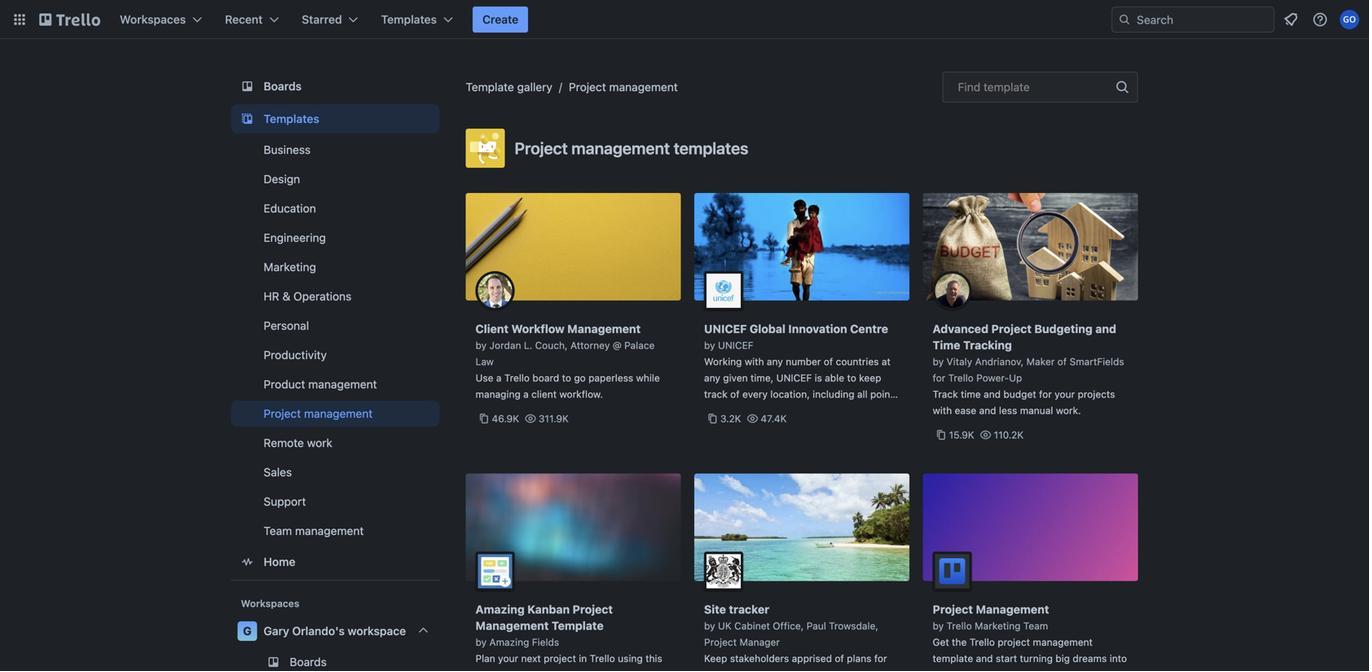 Task type: describe. For each thing, give the bounding box(es) containing it.
Search field
[[1132, 7, 1274, 32]]

template inside project management by trello marketing team get the trello project management template and start turning big dreams into bigger results with a basic structur
[[933, 653, 974, 665]]

recent
[[225, 13, 263, 26]]

productivity
[[264, 349, 327, 362]]

next
[[521, 653, 541, 665]]

1 horizontal spatial every
[[774, 405, 799, 417]]

starred
[[302, 13, 342, 26]]

open information menu image
[[1312, 11, 1329, 28]]

project up remote
[[264, 407, 301, 421]]

power-
[[977, 373, 1009, 384]]

on
[[704, 421, 716, 433]]

boards for first the boards link from the top of the page
[[264, 79, 302, 93]]

find template
[[958, 80, 1030, 94]]

big
[[1056, 653, 1070, 665]]

fields
[[532, 637, 559, 649]]

management up fields
[[476, 620, 549, 633]]

project management icon image
[[466, 129, 505, 168]]

@
[[613, 340, 622, 351]]

to inside the unicef global innovation centre by unicef working with any number of countries at any given time, unicef is able to keep track of every location, including all points of contact and every important document, on dedicated trello boards.
[[847, 373, 857, 384]]

trello up the
[[947, 621, 972, 632]]

maker
[[1027, 356, 1055, 368]]

hr & operations link
[[231, 284, 440, 310]]

Find template field
[[943, 72, 1138, 103]]

management inside 'link'
[[308, 378, 377, 391]]

2 vertical spatial unicef
[[777, 373, 812, 384]]

smartfields
[[1070, 356, 1125, 368]]

working
[[704, 356, 742, 368]]

110.2k
[[994, 430, 1024, 441]]

1 vertical spatial for
[[1039, 389, 1052, 400]]

location,
[[771, 389, 810, 400]]

document,
[[850, 405, 899, 417]]

ease
[[955, 405, 977, 417]]

hr & operations
[[264, 290, 352, 303]]

0 horizontal spatial templates
[[264, 112, 319, 126]]

client
[[532, 389, 557, 400]]

remote work
[[264, 437, 333, 450]]

cabinet
[[735, 621, 770, 632]]

project inside the advanced project budgeting and time tracking by vitaly andrianov, maker of smartfields for trello power-up track time and budget for your projects with ease and less manual work.
[[992, 322, 1032, 336]]

countries
[[836, 356, 879, 368]]

templates button
[[371, 7, 463, 33]]

this
[[646, 653, 663, 665]]

personal
[[264, 319, 309, 333]]

using
[[618, 653, 643, 665]]

stakeholders
[[730, 653, 789, 665]]

project down next
[[513, 670, 546, 672]]

all
[[858, 389, 868, 400]]

46.9k
[[492, 413, 519, 425]]

by inside client workflow management by jordan l. couch, attorney @ palace law use a trello board to go paperless while managing a client workflow.
[[476, 340, 487, 351]]

template inside field
[[984, 80, 1030, 94]]

keep
[[704, 653, 728, 665]]

time
[[961, 389, 981, 400]]

project up in
[[573, 603, 613, 617]]

by inside project management by trello marketing team get the trello project management template and start turning big dreams into bigger results with a basic structur
[[933, 621, 944, 632]]

engineering link
[[231, 225, 440, 251]]

personal link
[[231, 313, 440, 339]]

support link
[[231, 489, 440, 515]]

47.4k
[[761, 413, 787, 425]]

0 vertical spatial amazing
[[476, 603, 525, 617]]

trello right the
[[970, 637, 995, 649]]

1 horizontal spatial workspaces
[[241, 598, 300, 610]]

by inside site tracker by uk cabinet office, paul trowsdale, project manager keep stakeholders apprised of plans for new sites.
[[704, 621, 715, 632]]

workflow
[[512, 322, 565, 336]]

management inside project management by trello marketing team get the trello project management template and start turning big dreams into bigger results with a basic structur
[[976, 603, 1050, 617]]

15.9k
[[949, 430, 975, 441]]

for inside site tracker by uk cabinet office, paul trowsdale, project manager keep stakeholders apprised of plans for new sites.
[[875, 653, 887, 665]]

at
[[882, 356, 891, 368]]

recent button
[[215, 7, 289, 33]]

and inside the unicef global innovation centre by unicef working with any number of countries at any given time, unicef is able to keep track of every location, including all points of contact and every important document, on dedicated trello boards.
[[754, 405, 771, 417]]

work.
[[1056, 405, 1081, 417]]

remote
[[264, 437, 304, 450]]

manual
[[1020, 405, 1054, 417]]

sales
[[264, 466, 292, 479]]

board image
[[238, 77, 257, 96]]

trello inside client workflow management by jordan l. couch, attorney @ palace law use a trello board to go paperless while managing a client workflow.
[[504, 373, 530, 384]]

use
[[476, 373, 494, 384]]

of inside the advanced project budgeting and time tracking by vitaly andrianov, maker of smartfields for trello power-up track time and budget for your projects with ease and less manual work.
[[1058, 356, 1067, 368]]

boards for first the boards link from the bottom
[[290, 656, 327, 669]]

site tracker by uk cabinet office, paul trowsdale, project manager keep stakeholders apprised of plans for new sites.
[[704, 603, 887, 672]]

management inside project management by trello marketing team get the trello project management template and start turning big dreams into bigger results with a basic structur
[[1033, 637, 1093, 649]]

marketing link
[[231, 254, 440, 280]]

amazing kanban project management template by amazing fields plan your next project in trello using this kanban project management board.
[[476, 603, 663, 672]]

with inside project management by trello marketing team get the trello project management template and start turning big dreams into bigger results with a basic structur
[[999, 670, 1019, 672]]

less
[[999, 405, 1018, 417]]

education link
[[231, 196, 440, 222]]

sales link
[[231, 460, 440, 486]]

gary orlando (garyorlando) image
[[1340, 10, 1360, 29]]

unicef image
[[704, 271, 743, 311]]

template gallery link
[[466, 80, 553, 94]]

office,
[[773, 621, 804, 632]]

time
[[933, 339, 961, 352]]

search image
[[1118, 13, 1132, 26]]

by inside amazing kanban project management template by amazing fields plan your next project in trello using this kanban project management board.
[[476, 637, 487, 649]]

311.9k
[[539, 413, 569, 425]]

0 vertical spatial project management
[[569, 80, 678, 94]]

starred button
[[292, 7, 368, 33]]

turning
[[1020, 653, 1053, 665]]

marketing inside project management by trello marketing team get the trello project management template and start turning big dreams into bigger results with a basic structur
[[975, 621, 1021, 632]]

template gallery
[[466, 80, 553, 94]]

0 horizontal spatial kanban
[[476, 670, 510, 672]]

advanced project budgeting and time tracking by vitaly andrianov, maker of smartfields for trello power-up track time and budget for your projects with ease and less manual work.
[[933, 322, 1125, 417]]

while
[[636, 373, 660, 384]]

0 horizontal spatial project management link
[[231, 401, 440, 427]]

important
[[802, 405, 847, 417]]

management down in
[[548, 670, 608, 672]]

sites.
[[726, 670, 751, 672]]

dedicated
[[719, 421, 765, 433]]

boards.
[[795, 421, 830, 433]]

workspaces button
[[110, 7, 212, 33]]

able
[[825, 373, 845, 384]]

education
[[264, 202, 316, 215]]

paul
[[807, 621, 826, 632]]

product management link
[[231, 372, 440, 398]]

uk cabinet office, paul trowsdale, project manager image
[[704, 552, 743, 591]]

tracker
[[729, 603, 770, 617]]

create button
[[473, 7, 528, 33]]

design
[[264, 172, 300, 186]]

l.
[[524, 340, 533, 351]]

jordan l. couch, attorney @ palace law image
[[476, 271, 515, 311]]

track
[[704, 389, 728, 400]]

product
[[264, 378, 305, 391]]

attorney
[[571, 340, 610, 351]]

time,
[[751, 373, 774, 384]]

advanced
[[933, 322, 989, 336]]

operations
[[294, 290, 352, 303]]

primary element
[[0, 0, 1370, 39]]

your inside the advanced project budgeting and time tracking by vitaly andrianov, maker of smartfields for trello power-up track time and budget for your projects with ease and less manual work.
[[1055, 389, 1075, 400]]

2 boards link from the top
[[231, 650, 440, 672]]



Task type: vqa. For each thing, say whether or not it's contained in the screenshot.


Task type: locate. For each thing, give the bounding box(es) containing it.
project management up project management templates
[[569, 80, 678, 94]]

home image
[[238, 553, 257, 572]]

template left gallery
[[466, 80, 514, 94]]

and inside project management by trello marketing team get the trello project management template and start turning big dreams into bigger results with a basic structur
[[976, 653, 993, 665]]

0 horizontal spatial workspaces
[[120, 13, 186, 26]]

for up manual
[[1039, 389, 1052, 400]]

1 horizontal spatial a
[[523, 389, 529, 400]]

team inside project management by trello marketing team get the trello project management template and start turning big dreams into bigger results with a basic structur
[[1024, 621, 1048, 632]]

0 vertical spatial any
[[767, 356, 783, 368]]

1 vertical spatial boards
[[290, 656, 327, 669]]

tracking
[[964, 339, 1012, 352]]

1 horizontal spatial template
[[552, 620, 604, 633]]

results
[[965, 670, 996, 672]]

templates up the business
[[264, 112, 319, 126]]

your
[[1055, 389, 1075, 400], [498, 653, 519, 665]]

gary
[[264, 625, 289, 638]]

2 vertical spatial for
[[875, 653, 887, 665]]

0 horizontal spatial a
[[496, 373, 502, 384]]

business link
[[231, 137, 440, 163]]

0 vertical spatial project management link
[[569, 80, 678, 94]]

with
[[745, 356, 764, 368], [933, 405, 952, 417], [999, 670, 1019, 672]]

by up working
[[704, 340, 715, 351]]

template up bigger
[[933, 653, 974, 665]]

of up the 'able' on the bottom right
[[824, 356, 833, 368]]

to left go
[[562, 373, 571, 384]]

with down start
[[999, 670, 1019, 672]]

unicef global innovation centre by unicef working with any number of countries at any given time, unicef is able to keep track of every location, including all points of contact and every important document, on dedicated trello boards.
[[704, 322, 899, 433]]

business
[[264, 143, 311, 157]]

with inside the unicef global innovation centre by unicef working with any number of countries at any given time, unicef is able to keep track of every location, including all points of contact and every important document, on dedicated trello boards.
[[745, 356, 764, 368]]

client workflow management by jordan l. couch, attorney @ palace law use a trello board to go paperless while managing a client workflow.
[[476, 322, 660, 400]]

project right project management icon
[[515, 139, 568, 158]]

by up plan at the bottom left of the page
[[476, 637, 487, 649]]

workspace
[[348, 625, 406, 638]]

trello right in
[[590, 653, 615, 665]]

2 horizontal spatial for
[[1039, 389, 1052, 400]]

back to home image
[[39, 7, 100, 33]]

create
[[483, 13, 519, 26]]

project management link up project management templates
[[569, 80, 678, 94]]

a
[[496, 373, 502, 384], [523, 389, 529, 400], [1021, 670, 1027, 672]]

boards link up templates link
[[231, 72, 440, 101]]

1 vertical spatial boards link
[[231, 650, 440, 672]]

track
[[933, 389, 958, 400]]

bigger
[[933, 670, 963, 672]]

of
[[824, 356, 833, 368], [1058, 356, 1067, 368], [731, 389, 740, 400], [704, 405, 714, 417], [835, 653, 844, 665]]

1 vertical spatial your
[[498, 653, 519, 665]]

1 vertical spatial amazing
[[490, 637, 529, 649]]

1 horizontal spatial to
[[847, 373, 857, 384]]

and up results on the right bottom of the page
[[976, 653, 993, 665]]

1 vertical spatial unicef
[[718, 340, 754, 351]]

2 vertical spatial a
[[1021, 670, 1027, 672]]

team down support
[[264, 525, 292, 538]]

a down turning
[[1021, 670, 1027, 672]]

0 horizontal spatial with
[[745, 356, 764, 368]]

1 vertical spatial marketing
[[975, 621, 1021, 632]]

any up track
[[704, 373, 721, 384]]

project management link
[[569, 80, 678, 94], [231, 401, 440, 427]]

0 horizontal spatial any
[[704, 373, 721, 384]]

project up start
[[998, 637, 1030, 649]]

hr
[[264, 290, 279, 303]]

your left next
[[498, 653, 519, 665]]

productivity link
[[231, 342, 440, 368]]

and
[[1096, 322, 1117, 336], [984, 389, 1001, 400], [754, 405, 771, 417], [980, 405, 997, 417], [976, 653, 993, 665]]

project inside project management by trello marketing team get the trello project management template and start turning big dreams into bigger results with a basic structur
[[933, 603, 973, 617]]

0 vertical spatial your
[[1055, 389, 1075, 400]]

0 vertical spatial template
[[466, 80, 514, 94]]

for right plans
[[875, 653, 887, 665]]

trello
[[504, 373, 530, 384], [949, 373, 974, 384], [767, 421, 793, 433], [947, 621, 972, 632], [970, 637, 995, 649], [590, 653, 615, 665]]

0 vertical spatial team
[[264, 525, 292, 538]]

1 vertical spatial every
[[774, 405, 799, 417]]

1 vertical spatial project
[[544, 653, 576, 665]]

by down time
[[933, 356, 944, 368]]

1 horizontal spatial template
[[984, 80, 1030, 94]]

project management templates
[[515, 139, 749, 158]]

board
[[533, 373, 559, 384]]

2 horizontal spatial a
[[1021, 670, 1027, 672]]

of left plans
[[835, 653, 844, 665]]

0 vertical spatial unicef
[[704, 322, 747, 336]]

and up dedicated
[[754, 405, 771, 417]]

amazing
[[476, 603, 525, 617], [490, 637, 529, 649]]

1 vertical spatial kanban
[[476, 670, 510, 672]]

2 to from the left
[[847, 373, 857, 384]]

trello inside the unicef global innovation centre by unicef working with any number of countries at any given time, unicef is able to keep track of every location, including all points of contact and every important document, on dedicated trello boards.
[[767, 421, 793, 433]]

1 boards link from the top
[[231, 72, 440, 101]]

project down uk
[[704, 637, 737, 649]]

1 vertical spatial team
[[1024, 621, 1048, 632]]

project management by trello marketing team get the trello project management template and start turning big dreams into bigger results with a basic structur
[[933, 603, 1127, 672]]

team up turning
[[1024, 621, 1048, 632]]

trello marketing team image
[[933, 552, 972, 591]]

project down fields
[[544, 653, 576, 665]]

your up work.
[[1055, 389, 1075, 400]]

amazing fields image
[[476, 552, 515, 591]]

project right gallery
[[569, 80, 606, 94]]

by up the law
[[476, 340, 487, 351]]

every
[[743, 389, 768, 400], [774, 405, 799, 417]]

2 horizontal spatial with
[[999, 670, 1019, 672]]

get
[[933, 637, 949, 649]]

marketing up start
[[975, 621, 1021, 632]]

0 vertical spatial boards
[[264, 79, 302, 93]]

1 vertical spatial template
[[933, 653, 974, 665]]

project
[[998, 637, 1030, 649], [544, 653, 576, 665]]

0 vertical spatial template
[[984, 80, 1030, 94]]

boards
[[264, 79, 302, 93], [290, 656, 327, 669]]

template inside amazing kanban project management template by amazing fields plan your next project in trello using this kanban project management board.
[[552, 620, 604, 633]]

project inside site tracker by uk cabinet office, paul trowsdale, project manager keep stakeholders apprised of plans for new sites.
[[704, 637, 737, 649]]

and up smartfields on the right bottom of page
[[1096, 322, 1117, 336]]

trello up managing
[[504, 373, 530, 384]]

by inside the advanced project budgeting and time tracking by vitaly andrianov, maker of smartfields for trello power-up track time and budget for your projects with ease and less manual work.
[[933, 356, 944, 368]]

jordan
[[490, 340, 521, 351]]

management inside client workflow management by jordan l. couch, attorney @ palace law use a trello board to go paperless while managing a client workflow.
[[568, 322, 641, 336]]

trello inside the advanced project budgeting and time tracking by vitaly andrianov, maker of smartfields for trello power-up track time and budget for your projects with ease and less manual work.
[[949, 373, 974, 384]]

0 horizontal spatial your
[[498, 653, 519, 665]]

dreams
[[1073, 653, 1107, 665]]

1 horizontal spatial project
[[998, 637, 1030, 649]]

every down location,
[[774, 405, 799, 417]]

1 vertical spatial a
[[523, 389, 529, 400]]

1 horizontal spatial your
[[1055, 389, 1075, 400]]

1 vertical spatial template
[[552, 620, 604, 633]]

workspaces
[[120, 13, 186, 26], [241, 598, 300, 610]]

of down given
[[731, 389, 740, 400]]

projects
[[1078, 389, 1116, 400]]

kanban
[[528, 603, 570, 617], [476, 670, 510, 672]]

couch,
[[535, 340, 568, 351]]

team management link
[[231, 518, 440, 545]]

1 horizontal spatial project management link
[[569, 80, 678, 94]]

home link
[[231, 548, 440, 577]]

1 horizontal spatial project management
[[569, 80, 678, 94]]

0 horizontal spatial for
[[875, 653, 887, 665]]

0 vertical spatial kanban
[[528, 603, 570, 617]]

budgeting
[[1035, 322, 1093, 336]]

kanban down plan at the bottom left of the page
[[476, 670, 510, 672]]

templates right starred popup button
[[381, 13, 437, 26]]

with down track
[[933, 405, 952, 417]]

1 vertical spatial workspaces
[[241, 598, 300, 610]]

trello left boards.
[[767, 421, 793, 433]]

budget
[[1004, 389, 1037, 400]]

project management
[[569, 80, 678, 94], [264, 407, 373, 421]]

of up on
[[704, 405, 714, 417]]

paperless
[[589, 373, 634, 384]]

g
[[243, 625, 252, 638]]

1 horizontal spatial with
[[933, 405, 952, 417]]

1 vertical spatial with
[[933, 405, 952, 417]]

0 horizontal spatial every
[[743, 389, 768, 400]]

the
[[952, 637, 967, 649]]

any up time,
[[767, 356, 783, 368]]

new
[[704, 670, 723, 672]]

project management link up remote work 'link'
[[231, 401, 440, 427]]

project up the
[[933, 603, 973, 617]]

and left less
[[980, 405, 997, 417]]

given
[[723, 373, 748, 384]]

0 horizontal spatial project
[[544, 653, 576, 665]]

apprised
[[792, 653, 832, 665]]

by
[[476, 340, 487, 351], [704, 340, 715, 351], [933, 356, 944, 368], [704, 621, 715, 632], [933, 621, 944, 632], [476, 637, 487, 649]]

up
[[1009, 373, 1023, 384]]

andrianov,
[[975, 356, 1024, 368]]

1 horizontal spatial kanban
[[528, 603, 570, 617]]

a left "client"
[[523, 389, 529, 400]]

gary orlando's workspace
[[264, 625, 406, 638]]

of inside site tracker by uk cabinet office, paul trowsdale, project manager keep stakeholders apprised of plans for new sites.
[[835, 653, 844, 665]]

vitaly andrianov, maker of smartfields for trello power-up image
[[933, 271, 972, 311]]

0 horizontal spatial template
[[933, 653, 974, 665]]

1 horizontal spatial for
[[933, 373, 946, 384]]

1 vertical spatial any
[[704, 373, 721, 384]]

0 notifications image
[[1282, 10, 1301, 29]]

any
[[767, 356, 783, 368], [704, 373, 721, 384]]

workspaces inside workspaces dropdown button
[[120, 13, 186, 26]]

every down time,
[[743, 389, 768, 400]]

of right maker
[[1058, 356, 1067, 368]]

client
[[476, 322, 509, 336]]

with inside the advanced project budgeting and time tracking by vitaly andrianov, maker of smartfields for trello power-up track time and budget for your projects with ease and less manual work.
[[933, 405, 952, 417]]

to
[[562, 373, 571, 384], [847, 373, 857, 384]]

in
[[579, 653, 587, 665]]

0 vertical spatial with
[[745, 356, 764, 368]]

1 horizontal spatial team
[[1024, 621, 1048, 632]]

with up time,
[[745, 356, 764, 368]]

plans
[[847, 653, 872, 665]]

0 vertical spatial marketing
[[264, 260, 316, 274]]

amazing down amazing fields icon
[[476, 603, 525, 617]]

template right 'find'
[[984, 80, 1030, 94]]

1 vertical spatial templates
[[264, 112, 319, 126]]

0 vertical spatial templates
[[381, 13, 437, 26]]

support
[[264, 495, 306, 509]]

amazing up next
[[490, 637, 529, 649]]

1 horizontal spatial templates
[[381, 13, 437, 26]]

project management up work
[[264, 407, 373, 421]]

trello down vitaly
[[949, 373, 974, 384]]

0 horizontal spatial to
[[562, 373, 571, 384]]

work
[[307, 437, 333, 450]]

2 vertical spatial with
[[999, 670, 1019, 672]]

boards down orlando's
[[290, 656, 327, 669]]

points
[[871, 389, 899, 400]]

and down power-
[[984, 389, 1001, 400]]

template up in
[[552, 620, 604, 633]]

0 vertical spatial a
[[496, 373, 502, 384]]

0 vertical spatial workspaces
[[120, 13, 186, 26]]

0 horizontal spatial team
[[264, 525, 292, 538]]

1 vertical spatial project management
[[264, 407, 373, 421]]

management up '@'
[[568, 322, 641, 336]]

kanban up fields
[[528, 603, 570, 617]]

gallery
[[517, 80, 553, 94]]

project
[[569, 80, 606, 94], [515, 139, 568, 158], [992, 322, 1032, 336], [264, 407, 301, 421], [573, 603, 613, 617], [933, 603, 973, 617], [704, 637, 737, 649], [513, 670, 546, 672]]

templates inside popup button
[[381, 13, 437, 26]]

your inside amazing kanban project management template by amazing fields plan your next project in trello using this kanban project management board.
[[498, 653, 519, 665]]

template
[[466, 80, 514, 94], [552, 620, 604, 633]]

project up tracking
[[992, 322, 1032, 336]]

templates
[[381, 13, 437, 26], [264, 112, 319, 126]]

boards link down 'gary orlando's workspace'
[[231, 650, 440, 672]]

product management
[[264, 378, 377, 391]]

marketing up &
[[264, 260, 316, 274]]

team
[[264, 525, 292, 538], [1024, 621, 1048, 632]]

0 horizontal spatial template
[[466, 80, 514, 94]]

template board image
[[238, 109, 257, 129]]

by up get
[[933, 621, 944, 632]]

0 vertical spatial boards link
[[231, 72, 440, 101]]

boards right the board icon
[[264, 79, 302, 93]]

plan
[[476, 653, 495, 665]]

managing
[[476, 389, 521, 400]]

by inside the unicef global innovation centre by unicef working with any number of countries at any given time, unicef is able to keep track of every location, including all points of contact and every important document, on dedicated trello boards.
[[704, 340, 715, 351]]

trello inside amazing kanban project management template by amazing fields plan your next project in trello using this kanban project management board.
[[590, 653, 615, 665]]

by left uk
[[704, 621, 715, 632]]

a right use
[[496, 373, 502, 384]]

0 vertical spatial every
[[743, 389, 768, 400]]

1 to from the left
[[562, 373, 571, 384]]

innovation
[[789, 322, 848, 336]]

0 vertical spatial project
[[998, 637, 1030, 649]]

uk
[[718, 621, 732, 632]]

management up start
[[976, 603, 1050, 617]]

project inside project management by trello marketing team get the trello project management template and start turning big dreams into bigger results with a basic structur
[[998, 637, 1030, 649]]

to inside client workflow management by jordan l. couch, attorney @ palace law use a trello board to go paperless while managing a client workflow.
[[562, 373, 571, 384]]

1 horizontal spatial any
[[767, 356, 783, 368]]

0 vertical spatial for
[[933, 373, 946, 384]]

project inside amazing kanban project management template by amazing fields plan your next project in trello using this kanban project management board.
[[544, 653, 576, 665]]

a inside project management by trello marketing team get the trello project management template and start turning big dreams into bigger results with a basic structur
[[1021, 670, 1027, 672]]

0 horizontal spatial project management
[[264, 407, 373, 421]]

for up track
[[933, 373, 946, 384]]

templates link
[[231, 104, 440, 134]]

1 vertical spatial project management link
[[231, 401, 440, 427]]

to right the 'able' on the bottom right
[[847, 373, 857, 384]]

1 horizontal spatial marketing
[[975, 621, 1021, 632]]

0 horizontal spatial marketing
[[264, 260, 316, 274]]



